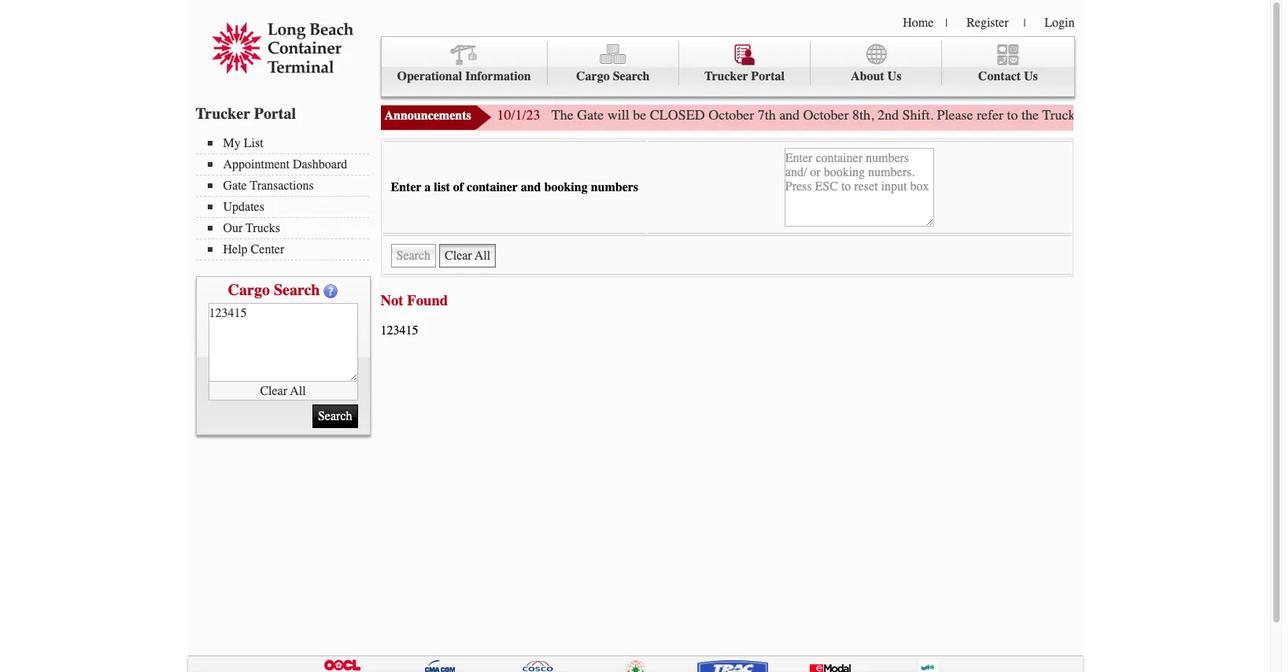Task type: vqa. For each thing, say whether or not it's contained in the screenshot.
POLB in the "Excludes Legal Holidays. (Refer To The Polb Demurrage And Storage Free Time Calendar)"
no



Task type: describe. For each thing, give the bounding box(es) containing it.
trucker portal link
[[679, 41, 811, 85]]

operational information
[[397, 69, 531, 83]]

container
[[467, 180, 518, 194]]

page
[[1175, 106, 1202, 124]]

us for contact us
[[1024, 69, 1038, 83]]

Enter container numbers and/ or booking numbers.  text field
[[208, 303, 358, 382]]

10/1/23
[[497, 106, 540, 124]]

to
[[1007, 106, 1018, 124]]

7th
[[758, 106, 776, 124]]

8th,
[[853, 106, 874, 124]]

1 october from the left
[[709, 106, 754, 124]]

further
[[1225, 106, 1264, 124]]

0 horizontal spatial cargo
[[228, 281, 270, 299]]

2 | from the left
[[1024, 17, 1026, 30]]

updates link
[[207, 200, 369, 214]]

123415
[[381, 324, 418, 338]]

shift.
[[903, 106, 934, 124]]

clear all
[[260, 384, 306, 398]]

operational
[[397, 69, 462, 83]]

cargo search link
[[548, 41, 679, 85]]

announcements
[[385, 109, 471, 123]]

be
[[633, 106, 646, 124]]

operational information link
[[381, 41, 548, 85]]

search inside 'menu bar'
[[613, 69, 650, 83]]

gate transactions link
[[207, 179, 369, 193]]

0 vertical spatial and
[[780, 106, 800, 124]]

login link
[[1045, 16, 1075, 30]]

about us link
[[811, 41, 943, 85]]

help
[[223, 242, 248, 257]]

trucks
[[246, 221, 280, 235]]

clear
[[260, 384, 287, 398]]

1 | from the left
[[946, 17, 948, 30]]

home link
[[903, 16, 934, 30]]

us for about us
[[888, 69, 902, 83]]

register
[[967, 16, 1009, 30]]

portal inside 'menu bar'
[[751, 69, 785, 83]]

contact us link
[[943, 41, 1074, 85]]

1 horizontal spatial gate
[[577, 106, 604, 124]]

menu bar containing operational information
[[381, 36, 1075, 97]]

Enter container numbers and/ or booking numbers. Press ESC to reset input box text field
[[785, 148, 934, 227]]

cargo search inside 'menu bar'
[[576, 69, 650, 83]]

list
[[434, 180, 450, 194]]

the
[[552, 106, 574, 124]]

0 horizontal spatial cargo search
[[228, 281, 320, 299]]

appointment dashboard link
[[207, 157, 369, 172]]

information
[[465, 69, 531, 83]]

10/1/23 the gate will be closed october 7th and october 8th, 2nd shift. please refer to the truck gate hours web page for further gat
[[497, 106, 1283, 124]]

1 vertical spatial and
[[521, 180, 541, 194]]

about
[[851, 69, 885, 83]]

our
[[223, 221, 243, 235]]

2 horizontal spatial gate
[[1079, 106, 1106, 124]]

booking
[[544, 180, 588, 194]]



Task type: locate. For each thing, give the bounding box(es) containing it.
gate
[[577, 106, 604, 124], [1079, 106, 1106, 124], [223, 179, 247, 193]]

2 october from the left
[[804, 106, 849, 124]]

clear all button
[[208, 382, 358, 401]]

list
[[244, 136, 263, 150]]

1 horizontal spatial portal
[[751, 69, 785, 83]]

register link
[[967, 16, 1009, 30]]

1 vertical spatial cargo
[[228, 281, 270, 299]]

truck
[[1043, 106, 1076, 124]]

trucker portal up list
[[196, 105, 296, 123]]

1 vertical spatial trucker
[[196, 105, 250, 123]]

refer
[[977, 106, 1004, 124]]

1 horizontal spatial trucker
[[705, 69, 748, 83]]

please
[[937, 106, 974, 124]]

1 vertical spatial menu bar
[[196, 135, 377, 261]]

None submit
[[391, 244, 436, 268], [313, 405, 358, 428], [391, 244, 436, 268], [313, 405, 358, 428]]

1 horizontal spatial and
[[780, 106, 800, 124]]

0 vertical spatial portal
[[751, 69, 785, 83]]

cargo down help at the left top
[[228, 281, 270, 299]]

0 vertical spatial menu bar
[[381, 36, 1075, 97]]

cargo inside 'menu bar'
[[576, 69, 610, 83]]

0 horizontal spatial trucker
[[196, 105, 250, 123]]

1 vertical spatial portal
[[254, 105, 296, 123]]

enter a list of container and booking numbers
[[391, 180, 639, 194]]

search
[[613, 69, 650, 83], [274, 281, 320, 299]]

cargo search
[[576, 69, 650, 83], [228, 281, 320, 299]]

and right 7th
[[780, 106, 800, 124]]

trucker up my on the top left of page
[[196, 105, 250, 123]]

for
[[1205, 106, 1222, 124]]

None button
[[439, 244, 496, 268]]

numbers
[[591, 180, 639, 194]]

portal up the 'my list' link
[[254, 105, 296, 123]]

cargo search up will
[[576, 69, 650, 83]]

trucker portal inside 'menu bar'
[[705, 69, 785, 83]]

0 vertical spatial trucker
[[705, 69, 748, 83]]

0 horizontal spatial trucker portal
[[196, 105, 296, 123]]

cargo search down center
[[228, 281, 320, 299]]

contact us
[[978, 69, 1038, 83]]

1 horizontal spatial cargo search
[[576, 69, 650, 83]]

gat
[[1268, 106, 1283, 124]]

0 vertical spatial trucker portal
[[705, 69, 785, 83]]

1 vertical spatial trucker portal
[[196, 105, 296, 123]]

portal up 7th
[[751, 69, 785, 83]]

my list link
[[207, 136, 369, 150]]

about us
[[851, 69, 902, 83]]

and left booking
[[521, 180, 541, 194]]

center
[[251, 242, 284, 257]]

0 horizontal spatial menu bar
[[196, 135, 377, 261]]

gate right truck
[[1079, 106, 1106, 124]]

and
[[780, 106, 800, 124], [521, 180, 541, 194]]

1 horizontal spatial cargo
[[576, 69, 610, 83]]

home
[[903, 16, 934, 30]]

not
[[381, 292, 404, 309]]

login
[[1045, 16, 1075, 30]]

gate right the
[[577, 106, 604, 124]]

2nd
[[878, 106, 899, 124]]

hours
[[1110, 106, 1144, 124]]

0 vertical spatial cargo search
[[576, 69, 650, 83]]

search down help center link
[[274, 281, 320, 299]]

us right 'about'
[[888, 69, 902, 83]]

portal
[[751, 69, 785, 83], [254, 105, 296, 123]]

trucker inside 'menu bar'
[[705, 69, 748, 83]]

our trucks link
[[207, 221, 369, 235]]

|
[[946, 17, 948, 30], [1024, 17, 1026, 30]]

appointment
[[223, 157, 290, 172]]

web
[[1148, 106, 1172, 124]]

gate up updates
[[223, 179, 247, 193]]

october left 7th
[[709, 106, 754, 124]]

my list appointment dashboard gate transactions updates our trucks help center
[[223, 136, 347, 257]]

trucker portal up 7th
[[705, 69, 785, 83]]

0 vertical spatial cargo
[[576, 69, 610, 83]]

enter
[[391, 180, 422, 194]]

all
[[290, 384, 306, 398]]

1 horizontal spatial us
[[1024, 69, 1038, 83]]

trucker portal
[[705, 69, 785, 83], [196, 105, 296, 123]]

trucker up closed
[[705, 69, 748, 83]]

trucker
[[705, 69, 748, 83], [196, 105, 250, 123]]

help center link
[[207, 242, 369, 257]]

2 us from the left
[[1024, 69, 1038, 83]]

updates
[[223, 200, 264, 214]]

| right home
[[946, 17, 948, 30]]

menu bar containing my list
[[196, 135, 377, 261]]

0 horizontal spatial portal
[[254, 105, 296, 123]]

0 horizontal spatial search
[[274, 281, 320, 299]]

0 horizontal spatial gate
[[223, 179, 247, 193]]

dashboard
[[293, 157, 347, 172]]

1 horizontal spatial october
[[804, 106, 849, 124]]

1 horizontal spatial trucker portal
[[705, 69, 785, 83]]

0 horizontal spatial |
[[946, 17, 948, 30]]

1 vertical spatial search
[[274, 281, 320, 299]]

1 horizontal spatial search
[[613, 69, 650, 83]]

us
[[888, 69, 902, 83], [1024, 69, 1038, 83]]

my
[[223, 136, 241, 150]]

the
[[1022, 106, 1039, 124]]

1 horizontal spatial |
[[1024, 17, 1026, 30]]

transactions
[[250, 179, 314, 193]]

0 horizontal spatial us
[[888, 69, 902, 83]]

1 horizontal spatial menu bar
[[381, 36, 1075, 97]]

cargo up will
[[576, 69, 610, 83]]

october
[[709, 106, 754, 124], [804, 106, 849, 124]]

search up the be
[[613, 69, 650, 83]]

not found
[[381, 292, 448, 309]]

will
[[608, 106, 630, 124]]

1 vertical spatial cargo search
[[228, 281, 320, 299]]

0 horizontal spatial and
[[521, 180, 541, 194]]

| left login
[[1024, 17, 1026, 30]]

found
[[407, 292, 448, 309]]

menu bar
[[381, 36, 1075, 97], [196, 135, 377, 261]]

gate inside my list appointment dashboard gate transactions updates our trucks help center
[[223, 179, 247, 193]]

cargo
[[576, 69, 610, 83], [228, 281, 270, 299]]

closed
[[650, 106, 705, 124]]

of
[[453, 180, 464, 194]]

0 horizontal spatial october
[[709, 106, 754, 124]]

october left 8th,
[[804, 106, 849, 124]]

us right the contact
[[1024, 69, 1038, 83]]

1 us from the left
[[888, 69, 902, 83]]

contact
[[978, 69, 1021, 83]]

a
[[425, 180, 431, 194]]

0 vertical spatial search
[[613, 69, 650, 83]]



